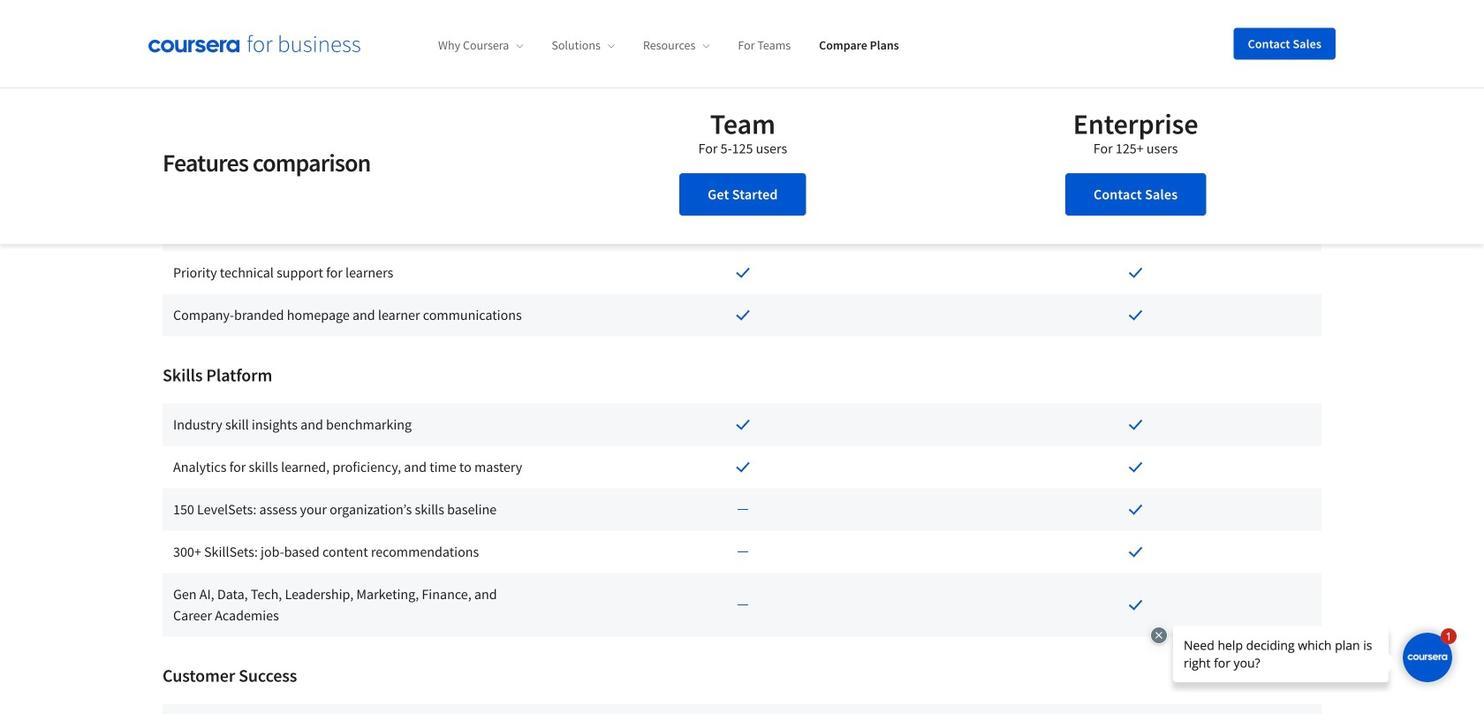 Task type: locate. For each thing, give the bounding box(es) containing it.
coursera for business image
[[148, 35, 361, 53]]



Task type: vqa. For each thing, say whether or not it's contained in the screenshot.
in
no



